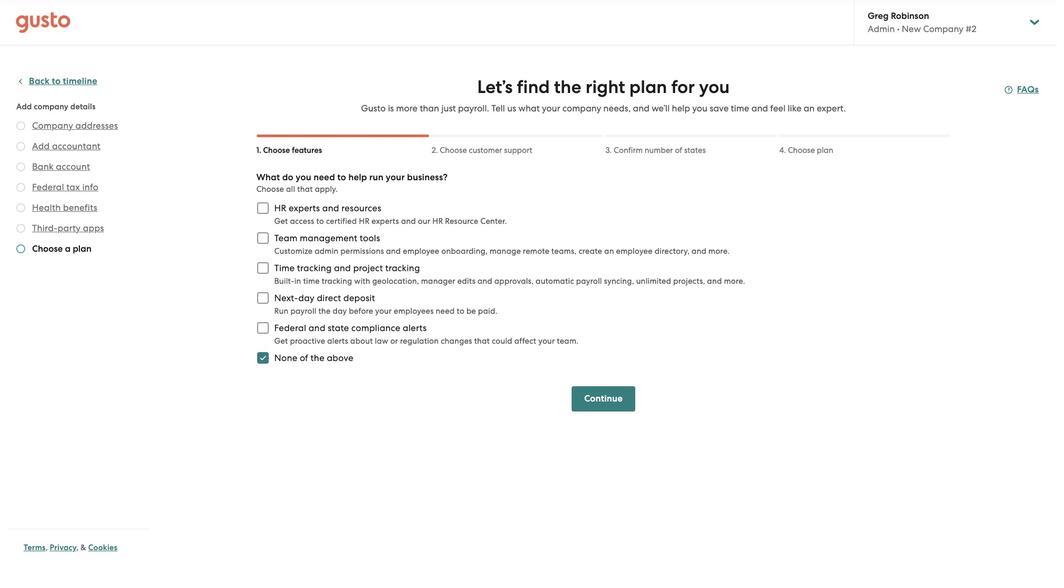Task type: locate. For each thing, give the bounding box(es) containing it.
check image down add company details
[[16, 122, 25, 131]]

1 horizontal spatial hr
[[359, 217, 370, 226]]

1 horizontal spatial plan
[[630, 76, 668, 98]]

more. right directory,
[[709, 247, 730, 256]]

0 vertical spatial you
[[700, 76, 730, 98]]

built-
[[274, 277, 295, 286]]

hr down all
[[274, 203, 287, 214]]

and up proactive
[[309, 323, 326, 334]]

check image left third-
[[16, 224, 25, 233]]

plan inside list
[[73, 244, 92, 255]]

1 horizontal spatial experts
[[372, 217, 399, 226]]

tracking down 'admin'
[[297, 263, 332, 274]]

check image left federal tax info
[[16, 183, 25, 192]]

to left be
[[457, 307, 465, 316]]

experts up tools
[[372, 217, 399, 226]]

continue button
[[572, 387, 636, 412]]

home image
[[16, 12, 71, 33]]

of left states
[[676, 146, 683, 155]]

0 vertical spatial check image
[[16, 183, 25, 192]]

faqs
[[1018, 84, 1040, 95]]

employee up syncing,
[[617, 247, 653, 256]]

to up apply.
[[338, 172, 346, 183]]

what
[[519, 103, 540, 114]]

1 vertical spatial day
[[333, 307, 347, 316]]

1 horizontal spatial an
[[804, 103, 815, 114]]

company down add company details
[[32, 121, 73, 131]]

plan up "we'll"
[[630, 76, 668, 98]]

0 horizontal spatial add
[[16, 102, 32, 112]]

choose down like
[[789, 146, 816, 155]]

number
[[645, 146, 674, 155]]

0 horizontal spatial employee
[[403, 247, 440, 256]]

2 vertical spatial the
[[311, 353, 325, 364]]

1 horizontal spatial add
[[32, 141, 50, 152]]

what do you need to help run your business? choose all that apply.
[[257, 172, 448, 194]]

to right back at top
[[52, 76, 61, 87]]

you
[[700, 76, 730, 98], [693, 103, 708, 114], [296, 172, 312, 183]]

add accountant button
[[32, 140, 101, 153]]

automatic
[[536, 277, 575, 286]]

get for federal
[[274, 337, 288, 346]]

party
[[58, 223, 81, 234]]

federal inside button
[[32, 182, 64, 193]]

0 horizontal spatial need
[[314, 172, 335, 183]]

your inside let's find the right plan for you gusto is more than just payroll. tell us what your company needs, and we'll help you save time and feel like an expert.
[[542, 103, 561, 114]]

1 vertical spatial need
[[436, 307, 455, 316]]

the
[[555, 76, 582, 98], [319, 307, 331, 316], [311, 353, 325, 364]]

1 vertical spatial add
[[32, 141, 50, 152]]

2 vertical spatial you
[[296, 172, 312, 183]]

1 vertical spatial federal
[[274, 323, 306, 334]]

paid.
[[478, 307, 498, 316]]

tracking
[[297, 263, 332, 274], [386, 263, 420, 274], [322, 277, 352, 286]]

choose up what
[[263, 146, 290, 155]]

get up team
[[274, 217, 288, 226]]

1 horizontal spatial ,
[[76, 544, 79, 553]]

1 employee from the left
[[403, 247, 440, 256]]

check image left bank
[[16, 163, 25, 172]]

timeline
[[63, 76, 97, 87]]

you up the save
[[700, 76, 730, 98]]

1 vertical spatial of
[[300, 353, 309, 364]]

0 horizontal spatial ,
[[46, 544, 48, 553]]

help right "we'll"
[[672, 103, 691, 114]]

0 vertical spatial add
[[16, 102, 32, 112]]

1 vertical spatial company
[[32, 121, 73, 131]]

0 horizontal spatial company
[[32, 121, 73, 131]]

the for of
[[311, 353, 325, 364]]

2 employee from the left
[[617, 247, 653, 256]]

alerts up regulation
[[403, 323, 427, 334]]

let's find the right plan for you gusto is more than just payroll. tell us what your company needs, and we'll help you save time and feel like an expert.
[[361, 76, 847, 114]]

1 horizontal spatial payroll
[[577, 277, 602, 286]]

0 horizontal spatial day
[[299, 293, 315, 304]]

1 vertical spatial an
[[605, 247, 615, 256]]

features
[[292, 146, 322, 155]]

expert.
[[817, 103, 847, 114]]

0 vertical spatial experts
[[289, 203, 320, 214]]

federal up 'health' at the left
[[32, 182, 64, 193]]

hr right our
[[433, 217, 443, 226]]

than
[[420, 103, 440, 114]]

1 horizontal spatial of
[[676, 146, 683, 155]]

1 horizontal spatial company
[[563, 103, 602, 114]]

and left our
[[401, 217, 416, 226]]

0 vertical spatial that
[[297, 185, 313, 194]]

choose inside what do you need to help run your business? choose all that apply.
[[257, 185, 284, 194]]

experts up access
[[289, 203, 320, 214]]

federal
[[32, 182, 64, 193], [274, 323, 306, 334]]

or
[[391, 337, 398, 346]]

0 vertical spatial need
[[314, 172, 335, 183]]

check image left add accountant button
[[16, 142, 25, 151]]

confirm number of states
[[614, 146, 706, 155]]

0 horizontal spatial alerts
[[327, 337, 349, 346]]

of down proactive
[[300, 353, 309, 364]]

check image left choose a plan
[[16, 245, 25, 254]]

federal for federal tax info
[[32, 182, 64, 193]]

time tracking and project tracking
[[274, 263, 420, 274]]

1 horizontal spatial need
[[436, 307, 455, 316]]

0 vertical spatial time
[[731, 103, 750, 114]]

1 vertical spatial help
[[349, 172, 367, 183]]

hr down resources
[[359, 217, 370, 226]]

2 check image from the top
[[16, 224, 25, 233]]

none
[[274, 353, 298, 364]]

your up compliance
[[376, 307, 392, 316]]

0 vertical spatial the
[[555, 76, 582, 98]]

None of the above checkbox
[[251, 347, 274, 370]]

day down in
[[299, 293, 315, 304]]

geolocation,
[[373, 277, 419, 286]]

1 check image from the top
[[16, 183, 25, 192]]

business?
[[407, 172, 448, 183]]

choose left the a
[[32, 244, 63, 255]]

4 check image from the top
[[16, 204, 25, 213]]

0 vertical spatial payroll
[[577, 277, 602, 286]]

the inside let's find the right plan for you gusto is more than just payroll. tell us what your company needs, and we'll help you save time and feel like an expert.
[[555, 76, 582, 98]]

we'll
[[652, 103, 670, 114]]

Team management tools checkbox
[[251, 227, 274, 250]]

check image for third-
[[16, 224, 25, 233]]

2 check image from the top
[[16, 142, 25, 151]]

3 check image from the top
[[16, 163, 25, 172]]

you left the save
[[693, 103, 708, 114]]

0 vertical spatial get
[[274, 217, 288, 226]]

company down back to timeline button
[[34, 102, 68, 112]]

company inside 'button'
[[32, 121, 73, 131]]

0 horizontal spatial time
[[303, 277, 320, 286]]

choose a plan list
[[16, 119, 146, 258]]

0 vertical spatial plan
[[630, 76, 668, 98]]

0 vertical spatial federal
[[32, 182, 64, 193]]

that inside what do you need to help run your business? choose all that apply.
[[297, 185, 313, 194]]

payroll
[[577, 277, 602, 286], [291, 307, 317, 316]]

back to timeline button
[[16, 75, 97, 88]]

add
[[16, 102, 32, 112], [32, 141, 50, 152]]

to down hr experts and resources
[[317, 217, 324, 226]]

federal tax info button
[[32, 181, 99, 194]]

2 horizontal spatial plan
[[818, 146, 834, 155]]

save
[[710, 103, 729, 114]]

Time tracking and project tracking checkbox
[[251, 257, 274, 280]]

bank
[[32, 162, 54, 172]]

your
[[542, 103, 561, 114], [386, 172, 405, 183], [376, 307, 392, 316], [539, 337, 555, 346]]

is
[[388, 103, 394, 114]]

the down next-day direct deposit
[[319, 307, 331, 316]]

0 vertical spatial alerts
[[403, 323, 427, 334]]

1 vertical spatial get
[[274, 337, 288, 346]]

choose
[[263, 146, 290, 155], [440, 146, 467, 155], [789, 146, 816, 155], [257, 185, 284, 194], [32, 244, 63, 255]]

and left "we'll"
[[633, 103, 650, 114]]

, left &
[[76, 544, 79, 553]]

you right 'do'
[[296, 172, 312, 183]]

the down proactive
[[311, 353, 325, 364]]

details
[[70, 102, 96, 112]]

privacy
[[50, 544, 76, 553]]

0 horizontal spatial plan
[[73, 244, 92, 255]]

choose a plan
[[32, 244, 92, 255]]

an inside let's find the right plan for you gusto is more than just payroll. tell us what your company needs, and we'll help you save time and feel like an expert.
[[804, 103, 815, 114]]

back
[[29, 76, 50, 87]]

, left privacy link
[[46, 544, 48, 553]]

1 horizontal spatial employee
[[617, 247, 653, 256]]

need left be
[[436, 307, 455, 316]]

info
[[82, 182, 99, 193]]

resource
[[445, 217, 479, 226]]

need up apply.
[[314, 172, 335, 183]]

day up state
[[333, 307, 347, 316]]

0 horizontal spatial payroll
[[291, 307, 317, 316]]

more.
[[709, 247, 730, 256], [725, 277, 746, 286]]

support
[[505, 146, 533, 155]]

check image
[[16, 183, 25, 192], [16, 224, 25, 233]]

1 check image from the top
[[16, 122, 25, 131]]

admin
[[315, 247, 339, 256]]

0 vertical spatial help
[[672, 103, 691, 114]]

an right the create
[[605, 247, 615, 256]]

help left run
[[349, 172, 367, 183]]

add company details
[[16, 102, 96, 112]]

your right what
[[542, 103, 561, 114]]

time right in
[[303, 277, 320, 286]]

needs,
[[604, 103, 631, 114]]

an right like
[[804, 103, 815, 114]]

0 vertical spatial an
[[804, 103, 815, 114]]

us
[[508, 103, 517, 114]]

customize
[[274, 247, 313, 256]]

your left team. on the right bottom of the page
[[539, 337, 555, 346]]

choose inside list
[[32, 244, 63, 255]]

more. right "projects,"
[[725, 277, 746, 286]]

check image for health
[[16, 204, 25, 213]]

1 vertical spatial more.
[[725, 277, 746, 286]]

plan down the "expert."
[[818, 146, 834, 155]]

edits
[[458, 277, 476, 286]]

1 horizontal spatial alerts
[[403, 323, 427, 334]]

hr experts and resources
[[274, 203, 382, 214]]

0 horizontal spatial that
[[297, 185, 313, 194]]

bank account button
[[32, 161, 90, 173]]

add inside button
[[32, 141, 50, 152]]

1 horizontal spatial help
[[672, 103, 691, 114]]

company left the #2
[[924, 24, 964, 34]]

get up none
[[274, 337, 288, 346]]

of
[[676, 146, 683, 155], [300, 353, 309, 364]]

2 get from the top
[[274, 337, 288, 346]]

that
[[297, 185, 313, 194], [475, 337, 490, 346]]

1 horizontal spatial that
[[475, 337, 490, 346]]

right
[[586, 76, 626, 98]]

check image left 'health' at the left
[[16, 204, 25, 213]]

employee down our
[[403, 247, 440, 256]]

addresses
[[76, 121, 118, 131]]

plan right the a
[[73, 244, 92, 255]]

back to timeline
[[29, 76, 97, 87]]

1 horizontal spatial federal
[[274, 323, 306, 334]]

terms link
[[24, 544, 46, 553]]

add down back at top
[[16, 102, 32, 112]]

management
[[300, 233, 358, 244]]

and right "projects,"
[[708, 277, 723, 286]]

cookies
[[88, 544, 118, 553]]

1 horizontal spatial time
[[731, 103, 750, 114]]

1 vertical spatial check image
[[16, 224, 25, 233]]

check image
[[16, 122, 25, 131], [16, 142, 25, 151], [16, 163, 25, 172], [16, 204, 25, 213], [16, 245, 25, 254]]

get for hr
[[274, 217, 288, 226]]

choose left customer
[[440, 146, 467, 155]]

federal tax info
[[32, 182, 99, 193]]

terms , privacy , & cookies
[[24, 544, 118, 553]]

add up bank
[[32, 141, 50, 152]]

your right run
[[386, 172, 405, 183]]

1 vertical spatial the
[[319, 307, 331, 316]]

company down right
[[563, 103, 602, 114]]

payroll down next-
[[291, 307, 317, 316]]

day
[[299, 293, 315, 304], [333, 307, 347, 316]]

1 horizontal spatial company
[[924, 24, 964, 34]]

0 horizontal spatial an
[[605, 247, 615, 256]]

0 horizontal spatial federal
[[32, 182, 64, 193]]

that left could
[[475, 337, 490, 346]]

the right find
[[555, 76, 582, 98]]

company inside greg robinson admin • new company #2
[[924, 24, 964, 34]]

choose down what
[[257, 185, 284, 194]]

terms
[[24, 544, 46, 553]]

cookies button
[[88, 542, 118, 555]]

apps
[[83, 223, 104, 234]]

time right the save
[[731, 103, 750, 114]]

alerts down state
[[327, 337, 349, 346]]

0 horizontal spatial experts
[[289, 203, 320, 214]]

0 vertical spatial company
[[924, 24, 964, 34]]

payroll down the create
[[577, 277, 602, 286]]

0 horizontal spatial help
[[349, 172, 367, 183]]

federal down "run"
[[274, 323, 306, 334]]

team.
[[557, 337, 579, 346]]

next-day direct deposit
[[274, 293, 375, 304]]

1 get from the top
[[274, 217, 288, 226]]

faqs button
[[1005, 84, 1040, 96]]

2 vertical spatial plan
[[73, 244, 92, 255]]

greg
[[868, 11, 889, 22]]

1 vertical spatial you
[[693, 103, 708, 114]]

choose plan
[[789, 146, 834, 155]]

employee
[[403, 247, 440, 256], [617, 247, 653, 256]]

that right all
[[297, 185, 313, 194]]

team
[[274, 233, 298, 244]]

third-
[[32, 223, 58, 234]]



Task type: vqa. For each thing, say whether or not it's contained in the screenshot.
PROJECT
yes



Task type: describe. For each thing, give the bounding box(es) containing it.
you inside what do you need to help run your business? choose all that apply.
[[296, 172, 312, 183]]

feel
[[771, 103, 786, 114]]

federal and state compliance alerts
[[274, 323, 427, 334]]

tools
[[360, 233, 380, 244]]

company inside let's find the right plan for you gusto is more than just payroll. tell us what your company needs, and we'll help you save time and feel like an expert.
[[563, 103, 602, 114]]

1 , from the left
[[46, 544, 48, 553]]

HR experts and resources checkbox
[[251, 197, 274, 220]]

tracking down time tracking and project tracking
[[322, 277, 352, 286]]

affect
[[515, 337, 537, 346]]

permissions
[[341, 247, 384, 256]]

health benefits button
[[32, 202, 97, 214]]

none of the above
[[274, 353, 354, 364]]

next-
[[274, 293, 299, 304]]

5 check image from the top
[[16, 245, 25, 254]]

0 horizontal spatial hr
[[274, 203, 287, 214]]

Next-day direct deposit checkbox
[[251, 287, 274, 310]]

health
[[32, 203, 61, 213]]

proactive
[[290, 337, 325, 346]]

remote
[[523, 247, 550, 256]]

and up the certified
[[323, 203, 339, 214]]

employees
[[394, 307, 434, 316]]

could
[[492, 337, 513, 346]]

team management tools
[[274, 233, 380, 244]]

1 vertical spatial payroll
[[291, 307, 317, 316]]

add accountant
[[32, 141, 101, 152]]

help inside what do you need to help run your business? choose all that apply.
[[349, 172, 367, 183]]

let's
[[478, 76, 513, 98]]

federal for federal and state compliance alerts
[[274, 323, 306, 334]]

time inside let's find the right plan for you gusto is more than just payroll. tell us what your company needs, and we'll help you save time and feel like an expert.
[[731, 103, 750, 114]]

1 horizontal spatial day
[[333, 307, 347, 316]]

and up geolocation,
[[386, 247, 401, 256]]

compliance
[[352, 323, 401, 334]]

0 vertical spatial day
[[299, 293, 315, 304]]

built-in time tracking with geolocation, manager edits and approvals, automatic payroll syncing, unlimited projects, and more.
[[274, 277, 746, 286]]

accountant
[[52, 141, 101, 152]]

resources
[[342, 203, 382, 214]]

and right the edits
[[478, 277, 493, 286]]

and right directory,
[[692, 247, 707, 256]]

choose for choose a plan
[[32, 244, 63, 255]]

do
[[282, 172, 294, 183]]

1 vertical spatial that
[[475, 337, 490, 346]]

0 vertical spatial more.
[[709, 247, 730, 256]]

directory,
[[655, 247, 690, 256]]

manage
[[490, 247, 521, 256]]

customer
[[469, 146, 503, 155]]

certified
[[326, 217, 357, 226]]

check image for add
[[16, 142, 25, 151]]

benefits
[[63, 203, 97, 213]]

changes
[[441, 337, 473, 346]]

run
[[370, 172, 384, 183]]

states
[[685, 146, 706, 155]]

1 vertical spatial experts
[[372, 217, 399, 226]]

choose for choose customer support
[[440, 146, 467, 155]]

add for add company details
[[16, 102, 32, 112]]

check image for company
[[16, 122, 25, 131]]

teams,
[[552, 247, 577, 256]]

plan inside let's find the right plan for you gusto is more than just payroll. tell us what your company needs, and we'll help you save time and feel like an expert.
[[630, 76, 668, 98]]

Federal and state compliance alerts checkbox
[[251, 317, 274, 340]]

tracking up geolocation,
[[386, 263, 420, 274]]

state
[[328, 323, 349, 334]]

the for find
[[555, 76, 582, 98]]

third-party apps
[[32, 223, 104, 234]]

choose for choose features
[[263, 146, 290, 155]]

approvals,
[[495, 277, 534, 286]]

company addresses
[[32, 121, 118, 131]]

get access to certified hr experts and our hr resource center.
[[274, 217, 507, 226]]

create
[[579, 247, 603, 256]]

1 vertical spatial time
[[303, 277, 320, 286]]

just
[[442, 103, 456, 114]]

customize admin permissions and employee onboarding, manage remote teams, create an employee directory, and more.
[[274, 247, 730, 256]]

2 , from the left
[[76, 544, 79, 553]]

need inside what do you need to help run your business? choose all that apply.
[[314, 172, 335, 183]]

above
[[327, 353, 354, 364]]

1 vertical spatial alerts
[[327, 337, 349, 346]]

unlimited
[[637, 277, 672, 286]]

2 horizontal spatial hr
[[433, 217, 443, 226]]

center.
[[481, 217, 507, 226]]

direct
[[317, 293, 341, 304]]

tell
[[492, 103, 505, 114]]

choose for choose plan
[[789, 146, 816, 155]]

the for payroll
[[319, 307, 331, 316]]

find
[[517, 76, 550, 98]]

•
[[898, 24, 900, 34]]

more
[[396, 103, 418, 114]]

check image for federal
[[16, 183, 25, 192]]

for
[[672, 76, 695, 98]]

and down 'admin'
[[334, 263, 351, 274]]

third-party apps button
[[32, 222, 104, 235]]

run
[[274, 307, 289, 316]]

a
[[65, 244, 71, 255]]

gusto
[[361, 103, 386, 114]]

0 horizontal spatial company
[[34, 102, 68, 112]]

greg robinson admin • new company #2
[[868, 11, 977, 34]]

to inside button
[[52, 76, 61, 87]]

&
[[81, 544, 86, 553]]

robinson
[[892, 11, 930, 22]]

onboarding,
[[442, 247, 488, 256]]

tax
[[66, 182, 80, 193]]

help inside let's find the right plan for you gusto is more than just payroll. tell us what your company needs, and we'll help you save time and feel like an expert.
[[672, 103, 691, 114]]

access
[[290, 217, 315, 226]]

apply.
[[315, 185, 338, 194]]

and left feel
[[752, 103, 769, 114]]

confirm
[[614, 146, 643, 155]]

0 vertical spatial of
[[676, 146, 683, 155]]

health benefits
[[32, 203, 97, 213]]

to inside what do you need to help run your business? choose all that apply.
[[338, 172, 346, 183]]

add for add accountant
[[32, 141, 50, 152]]

time
[[274, 263, 295, 274]]

before
[[349, 307, 374, 316]]

in
[[295, 277, 301, 286]]

our
[[418, 217, 431, 226]]

deposit
[[344, 293, 375, 304]]

your inside what do you need to help run your business? choose all that apply.
[[386, 172, 405, 183]]

regulation
[[400, 337, 439, 346]]

all
[[286, 185, 295, 194]]

1 vertical spatial plan
[[818, 146, 834, 155]]

check image for bank
[[16, 163, 25, 172]]

choose customer support
[[440, 146, 533, 155]]

about
[[351, 337, 373, 346]]

0 horizontal spatial of
[[300, 353, 309, 364]]

admin
[[868, 24, 896, 34]]



